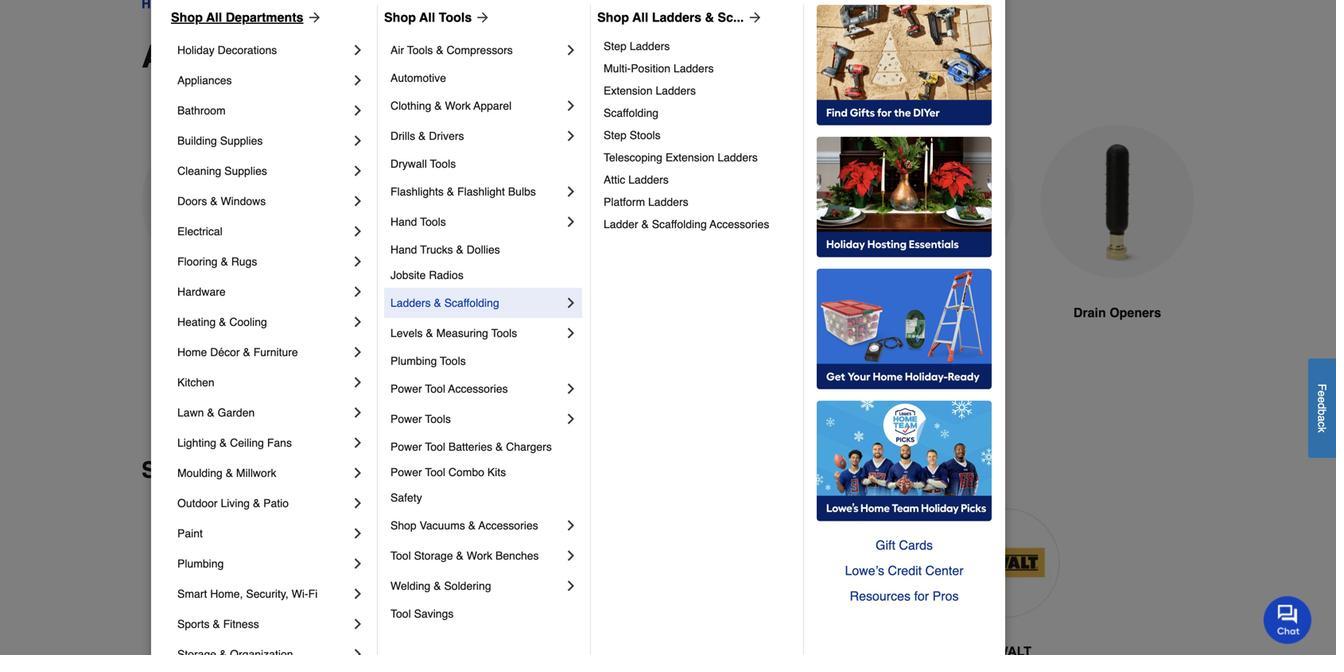 Task type: vqa. For each thing, say whether or not it's contained in the screenshot.
left Dec
no



Task type: describe. For each thing, give the bounding box(es) containing it.
chevron right image for kitchen
[[350, 375, 366, 391]]

tool storage & work benches link
[[391, 541, 563, 571]]

drain for drain openers
[[1074, 305, 1106, 320]]

lawn & garden
[[177, 406, 255, 419]]

shop for shop vacuums & accessories
[[391, 519, 417, 532]]

& right décor at the left
[[243, 346, 250, 359]]

hand trucks & dollies
[[391, 243, 500, 256]]

0 vertical spatial extension
[[604, 84, 653, 97]]

pros
[[933, 589, 959, 604]]

fitness
[[223, 618, 259, 631]]

0 vertical spatial openers
[[536, 38, 665, 75]]

brand
[[236, 458, 300, 483]]

electrical link
[[177, 216, 350, 247]]

shop all ladders & sc... link
[[597, 8, 763, 27]]

chevron right image for levels & measuring tools
[[563, 325, 579, 341]]

extension ladders link
[[604, 80, 792, 102]]

cobra logo. image
[[546, 509, 655, 618]]

& right lawn
[[207, 406, 215, 419]]

credit
[[888, 564, 922, 578]]

chevron right image for outdoor living & patio
[[350, 496, 366, 512]]

ladders down step ladders link
[[674, 62, 714, 75]]

lawn & garden link
[[177, 398, 350, 428]]

tool for batteries
[[425, 441, 445, 453]]

chevron right image for drills & drivers
[[563, 128, 579, 144]]

chevron right image for shop vacuums & accessories
[[563, 518, 579, 534]]

cleaning supplies
[[177, 165, 267, 177]]

& down shop all tools link
[[436, 44, 444, 56]]

dewalt logo. image
[[951, 509, 1060, 618]]

sports
[[177, 618, 210, 631]]

chevron right image for smart home, security, wi-fi
[[350, 586, 366, 602]]

heating
[[177, 316, 216, 329]]

shop for shop all tools
[[384, 10, 416, 25]]

measuring
[[436, 327, 488, 340]]

& left ceiling
[[220, 437, 227, 449]]

ladder & scaffolding accessories link
[[604, 213, 792, 235]]

tools up plumbing tools "link"
[[491, 327, 517, 340]]

chevron right image for lighting & ceiling fans
[[350, 435, 366, 451]]

holiday decorations link
[[177, 35, 350, 65]]

chevron right image for welding & soldering
[[563, 578, 579, 594]]

resources
[[850, 589, 911, 604]]

& right levels
[[426, 327, 433, 340]]

shop all departments
[[171, 10, 304, 25]]

chevron right image for air tools & compressors
[[563, 42, 579, 58]]

0 vertical spatial work
[[445, 99, 471, 112]]

scaffolding inside scaffolding link
[[604, 107, 659, 119]]

cards
[[899, 538, 933, 553]]

lighting & ceiling fans
[[177, 437, 292, 449]]

drain cleaners & chemicals
[[527, 305, 630, 339]]

ladders up step ladders link
[[652, 10, 702, 25]]

chevron right image for heating & cooling
[[350, 314, 366, 330]]

chevron right image for lawn & garden
[[350, 405, 366, 421]]

korky logo. image
[[816, 509, 925, 618]]

& down 'radios'
[[434, 297, 441, 309]]

snakes
[[934, 305, 978, 320]]

sc...
[[718, 10, 744, 25]]

power tool batteries & chargers
[[391, 441, 552, 453]]

home décor & furniture
[[177, 346, 298, 359]]

power tools link
[[391, 404, 563, 434]]

compressors
[[447, 44, 513, 56]]

& right air
[[414, 38, 437, 75]]

a black rubber plunger. image
[[681, 125, 835, 280]]

vacuums
[[420, 519, 465, 532]]

trucks
[[420, 243, 453, 256]]

cleaners
[[563, 305, 617, 320]]

accessories inside 'link'
[[448, 383, 508, 395]]

power tools
[[391, 413, 451, 426]]

power tool batteries & chargers link
[[391, 434, 579, 460]]

find gifts for the diyer. image
[[817, 5, 992, 126]]

1 e from the top
[[1316, 391, 1329, 397]]

augers, plungers & drain openers
[[142, 38, 665, 75]]

chevron right image for hardware
[[350, 284, 366, 300]]

shop all ladders & sc...
[[597, 10, 744, 25]]

arrow right image
[[304, 10, 323, 25]]

smart home, security, wi-fi link
[[177, 579, 350, 609]]

welding & soldering link
[[391, 571, 563, 601]]

home,
[[210, 588, 243, 601]]

& right storage on the left bottom
[[456, 550, 464, 562]]

arrow right image for shop all tools
[[472, 10, 491, 25]]

bathroom link
[[177, 95, 350, 126]]

drywall tools link
[[391, 151, 579, 177]]

& inside 'link'
[[447, 185, 454, 198]]

gift cards link
[[817, 533, 992, 558]]

doors & windows
[[177, 195, 266, 208]]

ladders up "ladder & scaffolding accessories"
[[648, 196, 689, 208]]

chevron right image for doors & windows
[[350, 193, 366, 209]]

drain snakes link
[[861, 125, 1015, 361]]

home décor & furniture link
[[177, 337, 350, 368]]

augers for machine augers
[[404, 305, 447, 320]]

air tools & compressors link
[[391, 35, 563, 65]]

chevron right image for sports & fitness
[[350, 617, 366, 632]]

chargers
[[506, 441, 552, 453]]

appliances
[[177, 74, 232, 87]]

attic
[[604, 173, 625, 186]]

step ladders
[[604, 40, 670, 53]]

step for step stools
[[604, 129, 627, 142]]

flashlights & flashlight bulbs
[[391, 185, 536, 198]]

& left the patio
[[253, 497, 260, 510]]

get your home holiday-ready. image
[[817, 269, 992, 390]]

doors & windows link
[[177, 186, 350, 216]]

ladders up platform ladders
[[629, 173, 669, 186]]

heating & cooling link
[[177, 307, 350, 337]]

drills
[[391, 130, 415, 142]]

chevron right image for clothing & work apparel
[[563, 98, 579, 114]]

ladders & scaffolding
[[391, 297, 499, 309]]

tool up "welding"
[[391, 550, 411, 562]]

welding & soldering
[[391, 580, 491, 593]]

millwork
[[236, 467, 276, 480]]

drain snakes
[[898, 305, 978, 320]]

& up the kits
[[496, 441, 503, 453]]

chevron right image for holiday decorations
[[350, 42, 366, 58]]

plungers
[[269, 38, 405, 75]]

automotive
[[391, 72, 446, 84]]

multi-position ladders link
[[604, 57, 792, 80]]

drywall
[[391, 158, 427, 170]]

hand trucks & dollies link
[[391, 237, 579, 263]]

lawn
[[177, 406, 204, 419]]

drain for drain cleaners & chemicals
[[527, 305, 560, 320]]

& right "welding"
[[434, 580, 441, 593]]

stools
[[630, 129, 661, 142]]

& inside "link"
[[226, 467, 233, 480]]

chevron right image for moulding & millwork
[[350, 465, 366, 481]]

tool for combo
[[425, 466, 445, 479]]

chevron right image for flooring & rugs
[[350, 254, 366, 270]]

tools for air tools & compressors
[[407, 44, 433, 56]]

chevron right image for bathroom
[[350, 103, 366, 119]]

supplies for building supplies
[[220, 134, 263, 147]]

chevron right image for hand tools
[[563, 214, 579, 230]]

hand for hand augers
[[179, 305, 211, 320]]

1 vertical spatial work
[[467, 550, 493, 562]]

hand for hand tools
[[391, 216, 417, 228]]

security,
[[246, 588, 289, 601]]

plumbing for plumbing tools
[[391, 355, 437, 368]]

shop vacuums & accessories link
[[391, 511, 563, 541]]

accessories for &
[[479, 519, 538, 532]]

decorations
[[218, 44, 277, 56]]

plumbing for plumbing
[[177, 558, 224, 570]]

d
[[1316, 403, 1329, 409]]

1 horizontal spatial extension
[[666, 151, 715, 164]]

tools for hand tools
[[420, 216, 446, 228]]

power for power tools
[[391, 413, 422, 426]]

chat invite button image
[[1264, 596, 1313, 644]]

orange drain snakes. image
[[861, 125, 1015, 279]]

chevron right image for cleaning supplies
[[350, 163, 366, 179]]

power tool combo kits
[[391, 466, 506, 479]]

machine augers link
[[321, 125, 476, 361]]

shop all tools
[[384, 10, 472, 25]]

outdoor living & patio link
[[177, 488, 350, 519]]

home
[[177, 346, 207, 359]]

kitchen
[[177, 376, 215, 389]]

k
[[1316, 427, 1329, 433]]

& right drills
[[418, 130, 426, 142]]

brasscraft logo. image
[[411, 509, 521, 618]]

gift cards
[[876, 538, 933, 553]]

telescoping extension ladders
[[604, 151, 758, 164]]

hand tools link
[[391, 207, 563, 237]]

hardware link
[[177, 277, 350, 307]]

& down platform ladders
[[642, 218, 649, 231]]

radios
[[429, 269, 464, 282]]

lowe's home team holiday picks. image
[[817, 401, 992, 522]]



Task type: locate. For each thing, give the bounding box(es) containing it.
4 power from the top
[[391, 466, 422, 479]]

step inside 'step stools' "link"
[[604, 129, 627, 142]]

ceiling
[[230, 437, 264, 449]]

shop by brand
[[142, 458, 300, 483]]

work down shop vacuums & accessories link
[[467, 550, 493, 562]]

power up power tools at the left of the page
[[391, 383, 422, 395]]

0 vertical spatial scaffolding
[[604, 107, 659, 119]]

chevron right image for tool storage & work benches
[[563, 548, 579, 564]]

tools for drywall tools
[[430, 158, 456, 170]]

arrow right image inside shop all tools link
[[472, 10, 491, 25]]

2 power from the top
[[391, 413, 422, 426]]

1 shop from the left
[[171, 10, 203, 25]]

savings
[[414, 608, 454, 620]]

1 arrow right image from the left
[[472, 10, 491, 25]]

tool down plumbing tools in the left bottom of the page
[[425, 383, 445, 395]]

shop
[[171, 10, 203, 25], [384, 10, 416, 25], [597, 10, 629, 25]]

all for ladders
[[633, 10, 649, 25]]

0 horizontal spatial openers
[[536, 38, 665, 75]]

sports & fitness link
[[177, 609, 350, 640]]

a
[[1316, 415, 1329, 422]]

flooring & rugs
[[177, 255, 257, 268]]

1 horizontal spatial arrow right image
[[744, 10, 763, 25]]

& right vacuums
[[468, 519, 476, 532]]

power down power tools at the left of the page
[[391, 441, 422, 453]]

plumbing up smart
[[177, 558, 224, 570]]

levels & measuring tools link
[[391, 318, 563, 348]]

shop inside shop all ladders & sc... link
[[597, 10, 629, 25]]

1 vertical spatial supplies
[[224, 165, 267, 177]]

1 vertical spatial accessories
[[448, 383, 508, 395]]

& left sc...
[[705, 10, 714, 25]]

accessories
[[710, 218, 770, 231], [448, 383, 508, 395], [479, 519, 538, 532]]

tool up power tool combo kits
[[425, 441, 445, 453]]

1 all from the left
[[206, 10, 222, 25]]

power for power tool accessories
[[391, 383, 422, 395]]

step stools link
[[604, 124, 792, 146]]

a kobalt music wire drain hand auger. image
[[142, 125, 296, 279]]

rugs
[[231, 255, 257, 268]]

3 shop from the left
[[597, 10, 629, 25]]

a brass craft music wire machine auger. image
[[321, 125, 476, 280]]

& left rugs
[[221, 255, 228, 268]]

bathroom
[[177, 104, 226, 117]]

ladders down multi-position ladders
[[656, 84, 696, 97]]

accessories down plumbing tools "link"
[[448, 383, 508, 395]]

chemicals
[[546, 325, 610, 339]]

all
[[206, 10, 222, 25], [419, 10, 435, 25], [633, 10, 649, 25]]

attic ladders
[[604, 173, 669, 186]]

hand augers link
[[142, 125, 296, 361]]

0 horizontal spatial plumbing
[[177, 558, 224, 570]]

3 all from the left
[[633, 10, 649, 25]]

scaffolding up levels & measuring tools link
[[444, 297, 499, 309]]

power inside 'link'
[[391, 383, 422, 395]]

2 vertical spatial scaffolding
[[444, 297, 499, 309]]

shop inside shop all departments link
[[171, 10, 203, 25]]

air tools & compressors
[[391, 44, 513, 56]]

scaffolding down the platform ladders link
[[652, 218, 707, 231]]

1 vertical spatial hand
[[391, 243, 417, 256]]

flooring & rugs link
[[177, 247, 350, 277]]

fans
[[267, 437, 292, 449]]

extension down 'step stools' "link"
[[666, 151, 715, 164]]

shop down lighting
[[142, 458, 197, 483]]

tools right air
[[407, 44, 433, 56]]

tools down drivers
[[430, 158, 456, 170]]

work
[[445, 99, 471, 112], [467, 550, 493, 562]]

2 step from the top
[[604, 129, 627, 142]]

departments
[[226, 10, 304, 25]]

2 e from the top
[[1316, 397, 1329, 403]]

1 vertical spatial scaffolding
[[652, 218, 707, 231]]

power inside 'link'
[[391, 413, 422, 426]]

outdoor living & patio
[[177, 497, 289, 510]]

1 power from the top
[[391, 383, 422, 395]]

extension down multi-
[[604, 84, 653, 97]]

drain inside drain cleaners & chemicals
[[527, 305, 560, 320]]

multi-position ladders
[[604, 62, 714, 75]]

shop for shop by brand
[[142, 458, 197, 483]]

accessories down the platform ladders link
[[710, 218, 770, 231]]

levels & measuring tools
[[391, 327, 517, 340]]

smart home, security, wi-fi
[[177, 588, 318, 601]]

resources for pros link
[[817, 584, 992, 609]]

augers for hand augers
[[215, 305, 258, 320]]

all up the holiday decorations
[[206, 10, 222, 25]]

shop up air
[[384, 10, 416, 25]]

all up step ladders
[[633, 10, 649, 25]]

1 vertical spatial shop
[[391, 519, 417, 532]]

tools up air tools & compressors
[[439, 10, 472, 25]]

ladders & scaffolding link
[[391, 288, 563, 318]]

hand down flashlights
[[391, 216, 417, 228]]

e up d
[[1316, 391, 1329, 397]]

chevron right image for electrical
[[350, 224, 366, 239]]

2 vertical spatial hand
[[179, 305, 211, 320]]

0 horizontal spatial arrow right image
[[472, 10, 491, 25]]

& right clothing
[[435, 99, 442, 112]]

augers,
[[142, 38, 260, 75]]

sports & fitness
[[177, 618, 259, 631]]

accessories for scaffolding
[[710, 218, 770, 231]]

extension ladders
[[604, 84, 696, 97]]

0 vertical spatial plumbing
[[391, 355, 437, 368]]

2 augers from the left
[[404, 305, 447, 320]]

1 horizontal spatial all
[[419, 10, 435, 25]]

2 horizontal spatial all
[[633, 10, 649, 25]]

fi
[[308, 588, 318, 601]]

plumbing tools
[[391, 355, 466, 368]]

tool down "welding"
[[391, 608, 411, 620]]

0 vertical spatial shop
[[142, 458, 197, 483]]

hand for hand trucks & dollies
[[391, 243, 417, 256]]

zep logo. image
[[276, 509, 386, 618]]

1 step from the top
[[604, 40, 627, 53]]

0 horizontal spatial augers
[[215, 305, 258, 320]]

b
[[1316, 409, 1329, 415]]

1 horizontal spatial shop
[[384, 10, 416, 25]]

levels
[[391, 327, 423, 340]]

shop inside shop all tools link
[[384, 10, 416, 25]]

chevron right image for building supplies
[[350, 133, 366, 149]]

all for tools
[[419, 10, 435, 25]]

step up 'telescoping'
[[604, 129, 627, 142]]

chevron right image for home décor & furniture
[[350, 344, 366, 360]]

1 horizontal spatial openers
[[1110, 305, 1162, 320]]

chevron right image for appliances
[[350, 72, 366, 88]]

hand up jobsite
[[391, 243, 417, 256]]

shop
[[142, 458, 197, 483], [391, 519, 417, 532]]

all up air tools & compressors
[[419, 10, 435, 25]]

scaffolding link
[[604, 102, 792, 124]]

ladders down jobsite
[[391, 297, 431, 309]]

f e e d b a c k
[[1316, 384, 1329, 433]]

benches
[[496, 550, 539, 562]]

chevron right image
[[563, 42, 579, 58], [563, 98, 579, 114], [350, 133, 366, 149], [350, 193, 366, 209], [350, 224, 366, 239], [350, 254, 366, 270], [350, 284, 366, 300], [563, 295, 579, 311], [563, 325, 579, 341], [350, 375, 366, 391], [350, 405, 366, 421], [563, 578, 579, 594], [350, 647, 366, 655]]

batteries
[[449, 441, 493, 453]]

furniture
[[254, 346, 298, 359]]

supplies up cleaning supplies
[[220, 134, 263, 147]]

step ladders link
[[604, 35, 792, 57]]

heating & cooling
[[177, 316, 267, 329]]

ladders down 'step stools' "link"
[[718, 151, 758, 164]]

& right doors
[[210, 195, 218, 208]]

shop for shop all ladders & sc...
[[597, 10, 629, 25]]

2 all from the left
[[419, 10, 435, 25]]

clothing & work apparel link
[[391, 91, 563, 121]]

flashlights
[[391, 185, 444, 198]]

machine
[[350, 305, 401, 320]]

power down power tool accessories
[[391, 413, 422, 426]]

drain
[[446, 38, 527, 75], [527, 305, 560, 320], [898, 305, 930, 320], [1074, 305, 1106, 320]]

moulding
[[177, 467, 223, 480]]

cooling
[[229, 316, 267, 329]]

kitchen link
[[177, 368, 350, 398]]

tool inside 'link'
[[425, 383, 445, 395]]

apparel
[[474, 99, 512, 112]]

drain cleaners & chemicals link
[[501, 125, 655, 380]]

chevron right image for paint
[[350, 526, 366, 542]]

tool left combo
[[425, 466, 445, 479]]

a cobra rubber bladder with brass fitting. image
[[1041, 125, 1195, 279]]

supplies up windows
[[224, 165, 267, 177]]

hand augers
[[179, 305, 258, 320]]

position
[[631, 62, 671, 75]]

a yellow jug of drano commercial line drain cleaner. image
[[501, 125, 655, 279]]

drain openers
[[1074, 305, 1162, 320]]

tools inside "link"
[[440, 355, 466, 368]]

clothing & work apparel
[[391, 99, 512, 112]]

chevron right image for power tool accessories
[[563, 381, 579, 397]]

scaffolding up step stools
[[604, 107, 659, 119]]

& left cooling
[[219, 316, 226, 329]]

lighting & ceiling fans link
[[177, 428, 350, 458]]

step for step ladders
[[604, 40, 627, 53]]

scaffolding inside ladders & scaffolding link
[[444, 297, 499, 309]]

openers
[[536, 38, 665, 75], [1110, 305, 1162, 320]]

arrow right image
[[472, 10, 491, 25], [744, 10, 763, 25]]

& left flashlight
[[447, 185, 454, 198]]

chevron right image for ladders & scaffolding
[[563, 295, 579, 311]]

power for power tool batteries & chargers
[[391, 441, 422, 453]]

shop down safety
[[391, 519, 417, 532]]

2 arrow right image from the left
[[744, 10, 763, 25]]

center
[[926, 564, 964, 578]]

2 horizontal spatial shop
[[597, 10, 629, 25]]

building supplies
[[177, 134, 263, 147]]

chevron right image for flashlights & flashlight bulbs
[[563, 184, 579, 200]]

scaffolding inside ladder & scaffolding accessories link
[[652, 218, 707, 231]]

chevron right image for power tools
[[563, 411, 579, 427]]

power for power tool combo kits
[[391, 466, 422, 479]]

0 horizontal spatial all
[[206, 10, 222, 25]]

openers inside drain openers link
[[1110, 305, 1162, 320]]

0 vertical spatial step
[[604, 40, 627, 53]]

work up drivers
[[445, 99, 471, 112]]

1 vertical spatial openers
[[1110, 305, 1162, 320]]

e up b at bottom right
[[1316, 397, 1329, 403]]

1 augers from the left
[[215, 305, 258, 320]]

shop for shop all departments
[[171, 10, 203, 25]]

lighting
[[177, 437, 216, 449]]

shop up step ladders
[[597, 10, 629, 25]]

tools down levels & measuring tools
[[440, 355, 466, 368]]

& right "sports"
[[213, 618, 220, 631]]

power up safety
[[391, 466, 422, 479]]

1 vertical spatial step
[[604, 129, 627, 142]]

all for departments
[[206, 10, 222, 25]]

hand down hardware
[[179, 305, 211, 320]]

lowe's credit center link
[[817, 558, 992, 584]]

0 vertical spatial accessories
[[710, 218, 770, 231]]

tools for power tools
[[425, 413, 451, 426]]

garden
[[218, 406, 255, 419]]

tools down power tool accessories
[[425, 413, 451, 426]]

step stools
[[604, 129, 661, 142]]

tools up trucks
[[420, 216, 446, 228]]

chevron right image for plumbing
[[350, 556, 366, 572]]

arrow right image inside shop all ladders & sc... link
[[744, 10, 763, 25]]

scaffolding for ladder & scaffolding accessories
[[652, 218, 707, 231]]

& right cleaners at the left of page
[[620, 305, 630, 320]]

drain for drain snakes
[[898, 305, 930, 320]]

1 vertical spatial extension
[[666, 151, 715, 164]]

tool for accessories
[[425, 383, 445, 395]]

plumbing down levels
[[391, 355, 437, 368]]

scaffolding for ladders & scaffolding
[[444, 297, 499, 309]]

accessories up benches
[[479, 519, 538, 532]]

0 vertical spatial supplies
[[220, 134, 263, 147]]

2 shop from the left
[[384, 10, 416, 25]]

tools for plumbing tools
[[440, 355, 466, 368]]

3 power from the top
[[391, 441, 422, 453]]

shop up holiday
[[171, 10, 203, 25]]

arrow right image for shop all ladders & sc...
[[744, 10, 763, 25]]

platform
[[604, 196, 645, 208]]

step inside step ladders link
[[604, 40, 627, 53]]

shop inside shop vacuums & accessories link
[[391, 519, 417, 532]]

jobsite
[[391, 269, 426, 282]]

f
[[1316, 384, 1329, 391]]

1 horizontal spatial plumbing
[[391, 355, 437, 368]]

0 vertical spatial hand
[[391, 216, 417, 228]]

0 horizontal spatial shop
[[142, 458, 197, 483]]

1 horizontal spatial augers
[[404, 305, 447, 320]]

& left 'millwork'
[[226, 467, 233, 480]]

ladders up position
[[630, 40, 670, 53]]

2 vertical spatial accessories
[[479, 519, 538, 532]]

0 horizontal spatial shop
[[171, 10, 203, 25]]

plumbing inside plumbing tools "link"
[[391, 355, 437, 368]]

shop vacuums & accessories
[[391, 519, 538, 532]]

telescoping extension ladders link
[[604, 146, 792, 169]]

arrow right image up "compressors" at the top left of the page
[[472, 10, 491, 25]]

& inside drain cleaners & chemicals
[[620, 305, 630, 320]]

ladders
[[652, 10, 702, 25], [630, 40, 670, 53], [674, 62, 714, 75], [656, 84, 696, 97], [718, 151, 758, 164], [629, 173, 669, 186], [648, 196, 689, 208], [391, 297, 431, 309]]

arrow right image up step ladders link
[[744, 10, 763, 25]]

holiday hosting essentials. image
[[817, 137, 992, 258]]

1 horizontal spatial shop
[[391, 519, 417, 532]]

plumbing inside plumbing link
[[177, 558, 224, 570]]

moulding & millwork link
[[177, 458, 350, 488]]

& right trucks
[[456, 243, 464, 256]]

chevron right image
[[350, 42, 366, 58], [350, 72, 366, 88], [350, 103, 366, 119], [563, 128, 579, 144], [350, 163, 366, 179], [563, 184, 579, 200], [563, 214, 579, 230], [350, 314, 366, 330], [350, 344, 366, 360], [563, 381, 579, 397], [563, 411, 579, 427], [350, 435, 366, 451], [350, 465, 366, 481], [350, 496, 366, 512], [563, 518, 579, 534], [350, 526, 366, 542], [563, 548, 579, 564], [350, 556, 366, 572], [350, 586, 366, 602], [350, 617, 366, 632]]

décor
[[210, 346, 240, 359]]

supplies for cleaning supplies
[[224, 165, 267, 177]]

plumbing tools link
[[391, 348, 579, 374]]

step up multi-
[[604, 40, 627, 53]]

1 vertical spatial plumbing
[[177, 558, 224, 570]]

flooring
[[177, 255, 218, 268]]

0 horizontal spatial extension
[[604, 84, 653, 97]]

tool storage & work benches
[[391, 550, 539, 562]]

tools inside 'link'
[[425, 413, 451, 426]]



